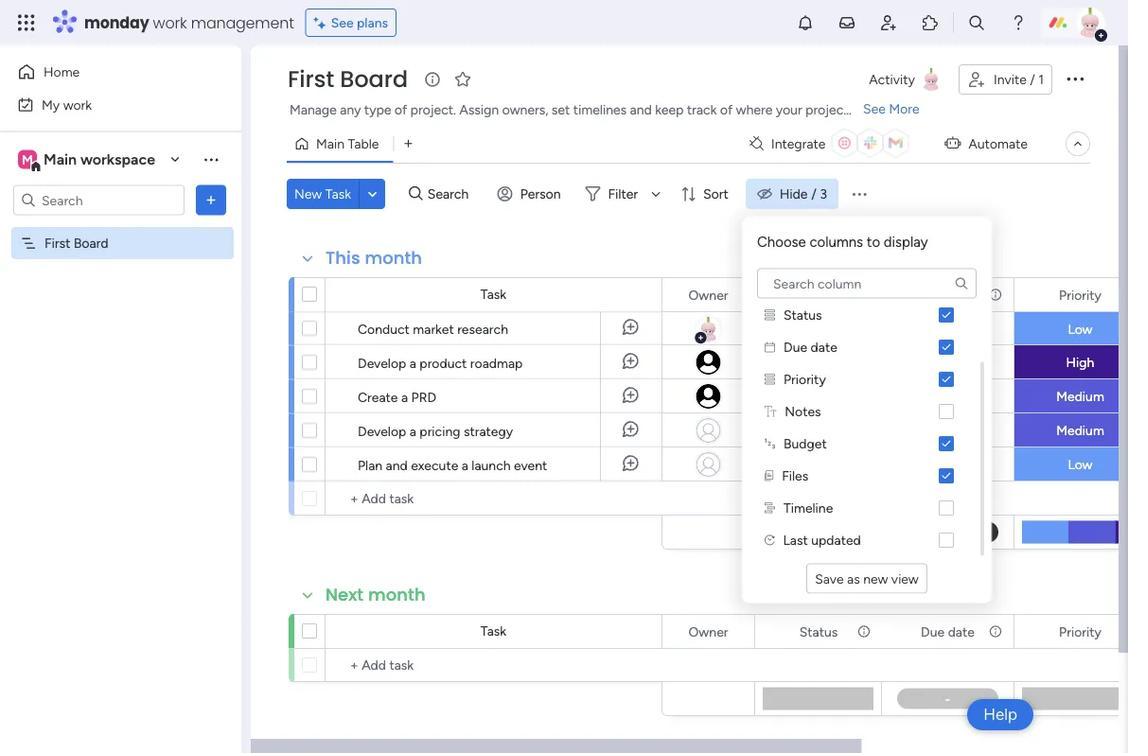 Task type: vqa. For each thing, say whether or not it's contained in the screenshot.
list box
no



Task type: locate. For each thing, give the bounding box(es) containing it.
0 vertical spatial first board
[[288, 63, 408, 95]]

0 vertical spatial on
[[832, 322, 847, 338]]

launch
[[472, 457, 511, 474]]

2 vertical spatial priority
[[1060, 624, 1102, 640]]

develop down create
[[358, 423, 407, 439]]

work right my
[[63, 97, 92, 113]]

status down save
[[800, 624, 838, 640]]

1 vertical spatial working
[[779, 423, 828, 439]]

working up the done
[[779, 322, 828, 338]]

Search in workspace field
[[40, 189, 158, 211]]

1 vertical spatial column information image
[[989, 625, 1004, 640]]

1 horizontal spatial main
[[316, 136, 345, 152]]

due date for second column information icon from the bottom
[[922, 287, 975, 303]]

1 vertical spatial task
[[481, 286, 507, 303]]

save
[[816, 571, 844, 587]]

1 owner field from the top
[[684, 285, 734, 305]]

plan
[[358, 457, 383, 474]]

working
[[779, 322, 828, 338], [779, 423, 828, 439], [779, 457, 828, 473]]

0 horizontal spatial and
[[386, 457, 408, 474]]

month right this
[[365, 246, 423, 270]]

1 column information image from the top
[[857, 287, 872, 303]]

0 vertical spatial see
[[331, 15, 354, 31]]

column information image
[[857, 287, 872, 303], [857, 625, 872, 640]]

status right v2 status outline image
[[784, 307, 823, 323]]

v2 calendar view small outline image
[[765, 342, 776, 352]]

0 vertical spatial priority
[[1060, 287, 1102, 303]]

it right the "files"
[[850, 457, 858, 473]]

options image
[[1064, 67, 1087, 90]]

ruby anderson image
[[1076, 8, 1106, 38]]

1 horizontal spatial first
[[288, 63, 334, 95]]

status down columns
[[800, 287, 838, 303]]

main left table at the top of the page
[[316, 136, 345, 152]]

1 vertical spatial owner field
[[684, 622, 734, 643]]

0 vertical spatial working on it
[[779, 322, 858, 338]]

0 vertical spatial column information image
[[989, 287, 1004, 303]]

monday
[[84, 12, 149, 33]]

nov left 13
[[932, 353, 955, 368]]

plans
[[357, 15, 388, 31]]

2 on from the top
[[832, 423, 847, 439]]

Search field
[[423, 181, 480, 207]]

due
[[922, 287, 945, 303], [784, 339, 808, 355], [922, 624, 945, 640]]

first
[[288, 63, 334, 95], [45, 235, 70, 251]]

2 vertical spatial it
[[850, 457, 858, 473]]

any
[[340, 102, 361, 118]]

more
[[890, 101, 920, 117]]

angle down image
[[368, 187, 377, 201]]

0 vertical spatial status field
[[795, 285, 843, 305]]

table
[[348, 136, 379, 152]]

see plans
[[331, 15, 388, 31]]

0 vertical spatial owner field
[[684, 285, 734, 305]]

status
[[800, 287, 838, 303], [784, 307, 823, 323], [800, 624, 838, 640]]

0 vertical spatial priority field
[[1055, 285, 1107, 305]]

1 due date field from the top
[[917, 285, 980, 305]]

2 + add task text field from the top
[[335, 654, 653, 677]]

1 vertical spatial develop
[[358, 423, 407, 439]]

v2 status outline image
[[765, 310, 776, 320]]

2 vertical spatial working
[[779, 457, 828, 473]]

0 vertical spatial work
[[153, 12, 187, 33]]

0 vertical spatial low
[[1069, 322, 1093, 338]]

1 vertical spatial see
[[864, 101, 886, 117]]

due date
[[922, 287, 975, 303], [784, 339, 838, 355], [922, 624, 975, 640]]

0 horizontal spatial main
[[44, 151, 77, 169]]

0 horizontal spatial first board
[[45, 235, 109, 251]]

column information image up help
[[989, 625, 1004, 640]]

2 vertical spatial on
[[832, 457, 847, 473]]

1 of from the left
[[395, 102, 407, 118]]

priority
[[1060, 287, 1102, 303], [784, 371, 827, 387], [1060, 624, 1102, 640]]

a for product
[[410, 355, 417, 371]]

on up the done
[[832, 322, 847, 338]]

nov left 18
[[932, 455, 955, 470]]

3 nov from the top
[[932, 387, 955, 402]]

due date for second column information icon from the top
[[922, 624, 975, 640]]

0 vertical spatial it
[[850, 322, 858, 338]]

option
[[0, 226, 241, 230]]

nov left 14
[[932, 387, 955, 402]]

it right budget
[[850, 423, 858, 439]]

main right workspace icon
[[44, 151, 77, 169]]

see left more
[[864, 101, 886, 117]]

0 vertical spatial due date
[[922, 287, 975, 303]]

manage
[[290, 102, 337, 118]]

working on it up the done
[[779, 322, 858, 338]]

low
[[1069, 322, 1093, 338], [1069, 457, 1093, 473]]

Owner field
[[684, 285, 734, 305], [684, 622, 734, 643]]

2 develop from the top
[[358, 423, 407, 439]]

12
[[958, 320, 970, 335]]

date for second column information icon from the bottom
[[949, 287, 975, 303]]

m
[[22, 152, 33, 168]]

work inside "my work" button
[[63, 97, 92, 113]]

nov 13
[[932, 353, 970, 368]]

board
[[340, 63, 408, 95], [74, 235, 109, 251]]

1 vertical spatial column information image
[[857, 625, 872, 640]]

/ inside button
[[1031, 72, 1036, 88]]

main for main workspace
[[44, 151, 77, 169]]

0 horizontal spatial see
[[331, 15, 354, 31]]

date up the help button
[[949, 624, 975, 640]]

arrow down image
[[645, 183, 668, 206]]

0 vertical spatial board
[[340, 63, 408, 95]]

nov left 12
[[932, 320, 955, 335]]

dapulse text column image
[[765, 406, 777, 417]]

a
[[410, 355, 417, 371], [401, 389, 408, 405], [410, 423, 417, 439], [462, 457, 469, 474]]

0 vertical spatial owner
[[689, 287, 729, 303]]

1 vertical spatial work
[[63, 97, 92, 113]]

date up stuck
[[811, 339, 838, 355]]

2 nov from the top
[[932, 353, 955, 368]]

15
[[958, 421, 970, 436]]

2 working from the top
[[779, 423, 828, 439]]

nov for nov 13
[[932, 353, 955, 368]]

working on it down budget
[[779, 457, 858, 473]]

first board down search in workspace "field"
[[45, 235, 109, 251]]

due right v2 calendar view small outline icon
[[784, 339, 808, 355]]

a left 'launch'
[[462, 457, 469, 474]]

month
[[365, 246, 423, 270], [368, 583, 426, 608]]

main inside workspace selection element
[[44, 151, 77, 169]]

my work button
[[11, 89, 204, 120]]

1 horizontal spatial /
[[1031, 72, 1036, 88]]

2 owner from the top
[[689, 624, 729, 640]]

workspace selection element
[[18, 148, 158, 173]]

1 vertical spatial priority field
[[1055, 622, 1107, 643]]

see
[[331, 15, 354, 31], [864, 101, 886, 117]]

0 vertical spatial due
[[922, 287, 945, 303]]

1 vertical spatial /
[[812, 186, 817, 202]]

a left pricing
[[410, 423, 417, 439]]

help button
[[968, 700, 1034, 731]]

month inside field
[[368, 583, 426, 608]]

1 on from the top
[[832, 322, 847, 338]]

1 vertical spatial low
[[1069, 457, 1093, 473]]

management
[[191, 12, 294, 33]]

1 develop from the top
[[358, 355, 407, 371]]

nov for nov 15
[[932, 421, 955, 436]]

1 vertical spatial first
[[45, 235, 70, 251]]

month inside field
[[365, 246, 423, 270]]

first board list box
[[0, 224, 241, 515]]

develop
[[358, 355, 407, 371], [358, 423, 407, 439]]

and left keep
[[630, 102, 652, 118]]

1 vertical spatial date
[[811, 339, 838, 355]]

work for my
[[63, 97, 92, 113]]

nov for nov 14
[[932, 387, 955, 402]]

5 nov from the top
[[932, 455, 955, 470]]

0 vertical spatial task
[[326, 186, 351, 202]]

a left prd
[[401, 389, 408, 405]]

first inside list box
[[45, 235, 70, 251]]

nov left 15
[[932, 421, 955, 436]]

2 due date field from the top
[[917, 622, 980, 643]]

0 vertical spatial month
[[365, 246, 423, 270]]

task for next month
[[481, 624, 507, 640]]

/ left the 3
[[812, 186, 817, 202]]

0 vertical spatial develop
[[358, 355, 407, 371]]

home button
[[11, 57, 204, 87]]

0 vertical spatial medium
[[1057, 389, 1105, 405]]

show board description image
[[421, 70, 444, 89]]

nov 14
[[932, 387, 971, 402]]

1 vertical spatial month
[[368, 583, 426, 608]]

1 column information image from the top
[[989, 287, 1004, 303]]

2 owner field from the top
[[684, 622, 734, 643]]

a left product
[[410, 355, 417, 371]]

0 horizontal spatial board
[[74, 235, 109, 251]]

0 vertical spatial date
[[949, 287, 975, 303]]

date for second column information icon from the top
[[949, 624, 975, 640]]

working on it down notes on the right of the page
[[779, 423, 858, 439]]

1 vertical spatial board
[[74, 235, 109, 251]]

0 horizontal spatial /
[[812, 186, 817, 202]]

it down search column search field
[[850, 322, 858, 338]]

Due date field
[[917, 285, 980, 305], [917, 622, 980, 643]]

help image
[[1010, 13, 1029, 32]]

invite members image
[[880, 13, 899, 32]]

and right plan at the left
[[386, 457, 408, 474]]

status field down save
[[795, 622, 843, 643]]

owner field for this month
[[684, 285, 734, 305]]

main workspace
[[44, 151, 155, 169]]

1 vertical spatial + add task text field
[[335, 654, 653, 677]]

2 vertical spatial working on it
[[779, 457, 858, 473]]

due date field up nov 12
[[917, 285, 980, 305]]

view
[[892, 571, 919, 587]]

month right the next
[[368, 583, 426, 608]]

create
[[358, 389, 398, 405]]

of right track
[[721, 102, 733, 118]]

see left plans
[[331, 15, 354, 31]]

main table
[[316, 136, 379, 152]]

autopilot image
[[946, 131, 962, 155]]

0 vertical spatial working
[[779, 322, 828, 338]]

0 horizontal spatial work
[[63, 97, 92, 113]]

of right type
[[395, 102, 407, 118]]

+ Add task text field
[[335, 488, 653, 510], [335, 654, 653, 677]]

2 status field from the top
[[795, 622, 843, 643]]

1 horizontal spatial and
[[630, 102, 652, 118]]

project.
[[411, 102, 456, 118]]

plan and execute a launch event
[[358, 457, 548, 474]]

0 vertical spatial /
[[1031, 72, 1036, 88]]

high
[[1067, 355, 1095, 371]]

develop for develop a pricing strategy
[[358, 423, 407, 439]]

/
[[1031, 72, 1036, 88], [812, 186, 817, 202]]

board down search in workspace "field"
[[74, 235, 109, 251]]

sort
[[704, 186, 729, 202]]

v2 search image
[[409, 183, 423, 205]]

priority for 2nd priority 'field' from the bottom
[[1060, 287, 1102, 303]]

1 vertical spatial first board
[[45, 235, 109, 251]]

due left search image
[[922, 287, 945, 303]]

None search field
[[742, 268, 993, 299]]

0 horizontal spatial first
[[45, 235, 70, 251]]

column information image right search image
[[989, 287, 1004, 303]]

2 vertical spatial task
[[481, 624, 507, 640]]

main inside button
[[316, 136, 345, 152]]

1 horizontal spatial work
[[153, 12, 187, 33]]

owner
[[689, 287, 729, 303], [689, 624, 729, 640]]

column information image down the to
[[857, 287, 872, 303]]

keep
[[656, 102, 684, 118]]

1 horizontal spatial see
[[864, 101, 886, 117]]

month for this month
[[365, 246, 423, 270]]

first up manage
[[288, 63, 334, 95]]

next
[[326, 583, 364, 608]]

month for next month
[[368, 583, 426, 608]]

First Board field
[[283, 63, 413, 95]]

product
[[420, 355, 467, 371]]

add to favorites image
[[454, 70, 473, 89]]

nov for nov 18
[[932, 455, 955, 470]]

working down notes on the right of the page
[[779, 423, 828, 439]]

see inside "button"
[[331, 15, 354, 31]]

priority for first priority 'field' from the bottom
[[1060, 624, 1102, 640]]

0 vertical spatial status
[[800, 287, 838, 303]]

owner for next month
[[689, 624, 729, 640]]

0 vertical spatial column information image
[[857, 287, 872, 303]]

due down save as new view button
[[922, 624, 945, 640]]

1 nov from the top
[[932, 320, 955, 335]]

main
[[316, 136, 345, 152], [44, 151, 77, 169]]

1 working on it from the top
[[779, 322, 858, 338]]

on right the "files"
[[832, 457, 847, 473]]

0 vertical spatial due date field
[[917, 285, 980, 305]]

task inside button
[[326, 186, 351, 202]]

working down budget
[[779, 457, 828, 473]]

to
[[867, 234, 881, 251]]

choose
[[758, 234, 807, 251]]

4 nov from the top
[[932, 421, 955, 436]]

column information image
[[989, 287, 1004, 303], [989, 625, 1004, 640]]

13
[[958, 353, 970, 368]]

type
[[365, 102, 392, 118]]

execute
[[411, 457, 459, 474]]

1 vertical spatial on
[[832, 423, 847, 439]]

/ left 1
[[1031, 72, 1036, 88]]

done
[[803, 355, 834, 371]]

1 vertical spatial working on it
[[779, 423, 858, 439]]

column information image down save as new view button
[[857, 625, 872, 640]]

Priority field
[[1055, 285, 1107, 305], [1055, 622, 1107, 643]]

columns
[[810, 234, 864, 251]]

prd
[[412, 389, 437, 405]]

2 vertical spatial due date
[[922, 624, 975, 640]]

status field down columns
[[795, 285, 843, 305]]

2 vertical spatial date
[[949, 624, 975, 640]]

develop a product roadmap
[[358, 355, 523, 371]]

develop down "conduct"
[[358, 355, 407, 371]]

date up 12
[[949, 287, 975, 303]]

filter
[[609, 186, 638, 202]]

work right monday
[[153, 12, 187, 33]]

task
[[326, 186, 351, 202], [481, 286, 507, 303], [481, 624, 507, 640]]

1 vertical spatial due date field
[[917, 622, 980, 643]]

collapse board header image
[[1071, 136, 1086, 152]]

first board
[[288, 63, 408, 95], [45, 235, 109, 251]]

of
[[395, 102, 407, 118], [721, 102, 733, 118]]

1 vertical spatial status field
[[795, 622, 843, 643]]

budget
[[784, 436, 827, 452]]

last
[[784, 532, 809, 548]]

1 vertical spatial medium
[[1057, 423, 1105, 439]]

2 vertical spatial due
[[922, 624, 945, 640]]

1 vertical spatial priority
[[784, 371, 827, 387]]

1 vertical spatial owner
[[689, 624, 729, 640]]

my work
[[42, 97, 92, 113]]

1 vertical spatial it
[[850, 423, 858, 439]]

due date field down view
[[917, 622, 980, 643]]

1 horizontal spatial of
[[721, 102, 733, 118]]

first down search in workspace "field"
[[45, 235, 70, 251]]

/ for 3
[[812, 186, 817, 202]]

1 it from the top
[[850, 322, 858, 338]]

on right budget
[[832, 423, 847, 439]]

owner field for next month
[[684, 622, 734, 643]]

0 vertical spatial + add task text field
[[335, 488, 653, 510]]

display
[[884, 234, 929, 251]]

Status field
[[795, 285, 843, 305], [795, 622, 843, 643]]

monday work management
[[84, 12, 294, 33]]

14
[[958, 387, 971, 402]]

1
[[1039, 72, 1045, 88]]

first board up any
[[288, 63, 408, 95]]

board inside list box
[[74, 235, 109, 251]]

board up type
[[340, 63, 408, 95]]

0 horizontal spatial of
[[395, 102, 407, 118]]

1 owner from the top
[[689, 287, 729, 303]]



Task type: describe. For each thing, give the bounding box(es) containing it.
3 on from the top
[[832, 457, 847, 473]]

person
[[521, 186, 561, 202]]

This month field
[[321, 246, 427, 271]]

owner for this month
[[689, 287, 729, 303]]

v2 small numbers digit column outline image
[[765, 438, 776, 449]]

1 status field from the top
[[795, 285, 843, 305]]

sort button
[[673, 179, 740, 209]]

workspace
[[80, 151, 155, 169]]

track
[[687, 102, 717, 118]]

roadmap
[[470, 355, 523, 371]]

manage any type of project. assign owners, set timelines and keep track of where your project stands.
[[290, 102, 894, 118]]

timeline
[[784, 500, 834, 516]]

last updated
[[784, 532, 862, 548]]

set
[[552, 102, 570, 118]]

v2 status outline image
[[765, 374, 776, 385]]

due for second column information icon from the top
[[922, 624, 945, 640]]

1 vertical spatial due date
[[784, 339, 838, 355]]

1 vertical spatial status
[[784, 307, 823, 323]]

2 of from the left
[[721, 102, 733, 118]]

apps image
[[921, 13, 940, 32]]

a for prd
[[401, 389, 408, 405]]

1 vertical spatial due
[[784, 339, 808, 355]]

where
[[736, 102, 773, 118]]

see more link
[[862, 99, 922, 118]]

workspace options image
[[202, 150, 221, 169]]

v2 file column image
[[765, 471, 774, 481]]

notes
[[785, 403, 822, 420]]

hide / 3
[[780, 186, 828, 202]]

new task button
[[287, 179, 359, 209]]

new task
[[295, 186, 351, 202]]

create a prd
[[358, 389, 437, 405]]

0 vertical spatial and
[[630, 102, 652, 118]]

activity button
[[862, 64, 952, 95]]

save as new view
[[816, 571, 919, 587]]

2 column information image from the top
[[989, 625, 1004, 640]]

1 low from the top
[[1069, 322, 1093, 338]]

2 it from the top
[[850, 423, 858, 439]]

2 column information image from the top
[[857, 625, 872, 640]]

files
[[782, 468, 809, 484]]

work for monday
[[153, 12, 187, 33]]

menu image
[[850, 185, 869, 204]]

3 it from the top
[[850, 457, 858, 473]]

see plans button
[[306, 9, 397, 37]]

small timeline column outline image
[[765, 503, 776, 513]]

see for see more
[[864, 101, 886, 117]]

add view image
[[405, 137, 412, 151]]

a for pricing
[[410, 423, 417, 439]]

updated
[[812, 532, 862, 548]]

your
[[776, 102, 803, 118]]

conduct market research
[[358, 321, 509, 337]]

home
[[44, 64, 80, 80]]

develop a pricing strategy
[[358, 423, 513, 439]]

stands.
[[852, 102, 894, 118]]

person button
[[490, 179, 573, 209]]

due date field for second column information icon from the bottom
[[917, 285, 980, 305]]

3 working from the top
[[779, 457, 828, 473]]

invite / 1 button
[[959, 64, 1053, 95]]

3
[[820, 186, 828, 202]]

strategy
[[464, 423, 513, 439]]

2 medium from the top
[[1057, 423, 1105, 439]]

select product image
[[17, 13, 36, 32]]

search image
[[955, 276, 970, 291]]

nov 15
[[932, 421, 970, 436]]

main for main table
[[316, 136, 345, 152]]

inbox image
[[838, 13, 857, 32]]

2 working on it from the top
[[779, 423, 858, 439]]

choose columns to display
[[758, 234, 929, 251]]

automate
[[969, 136, 1029, 152]]

as
[[848, 571, 861, 587]]

stuck
[[802, 389, 836, 405]]

pricing
[[420, 423, 461, 439]]

see for see plans
[[331, 15, 354, 31]]

see more
[[864, 101, 920, 117]]

my
[[42, 97, 60, 113]]

1 horizontal spatial board
[[340, 63, 408, 95]]

options image
[[202, 191, 221, 210]]

main table button
[[287, 129, 393, 159]]

save as new view button
[[807, 564, 928, 594]]

first board inside list box
[[45, 235, 109, 251]]

1 horizontal spatial first board
[[288, 63, 408, 95]]

nov 12
[[932, 320, 970, 335]]

new
[[295, 186, 322, 202]]

due for second column information icon from the bottom
[[922, 287, 945, 303]]

due date field for second column information icon from the top
[[917, 622, 980, 643]]

help
[[984, 706, 1018, 725]]

owners,
[[503, 102, 549, 118]]

activity
[[870, 72, 916, 88]]

research
[[458, 321, 509, 337]]

event
[[514, 457, 548, 474]]

assign
[[460, 102, 499, 118]]

2 low from the top
[[1069, 457, 1093, 473]]

new
[[864, 571, 889, 587]]

nov for nov 12
[[932, 320, 955, 335]]

v2 pulse updated log image
[[765, 535, 775, 546]]

task for this month
[[481, 286, 507, 303]]

Search column search field
[[758, 268, 977, 299]]

invite
[[994, 72, 1027, 88]]

integrate
[[772, 136, 826, 152]]

1 medium from the top
[[1057, 389, 1105, 405]]

/ for 1
[[1031, 72, 1036, 88]]

3 working on it from the top
[[779, 457, 858, 473]]

2 vertical spatial status
[[800, 624, 838, 640]]

1 vertical spatial and
[[386, 457, 408, 474]]

timelines
[[574, 102, 627, 118]]

Next month field
[[321, 583, 431, 608]]

2 priority field from the top
[[1055, 622, 1107, 643]]

market
[[413, 321, 454, 337]]

1 working from the top
[[779, 322, 828, 338]]

0 vertical spatial first
[[288, 63, 334, 95]]

nov 18
[[932, 455, 971, 470]]

invite / 1
[[994, 72, 1045, 88]]

conduct
[[358, 321, 410, 337]]

search everything image
[[968, 13, 987, 32]]

project
[[806, 102, 849, 118]]

workspace image
[[18, 149, 37, 170]]

filter button
[[578, 179, 668, 209]]

develop for develop a product roadmap
[[358, 355, 407, 371]]

dapulse integrations image
[[750, 137, 764, 151]]

notifications image
[[796, 13, 815, 32]]

hide
[[780, 186, 808, 202]]

1 priority field from the top
[[1055, 285, 1107, 305]]

1 + add task text field from the top
[[335, 488, 653, 510]]

next month
[[326, 583, 426, 608]]



